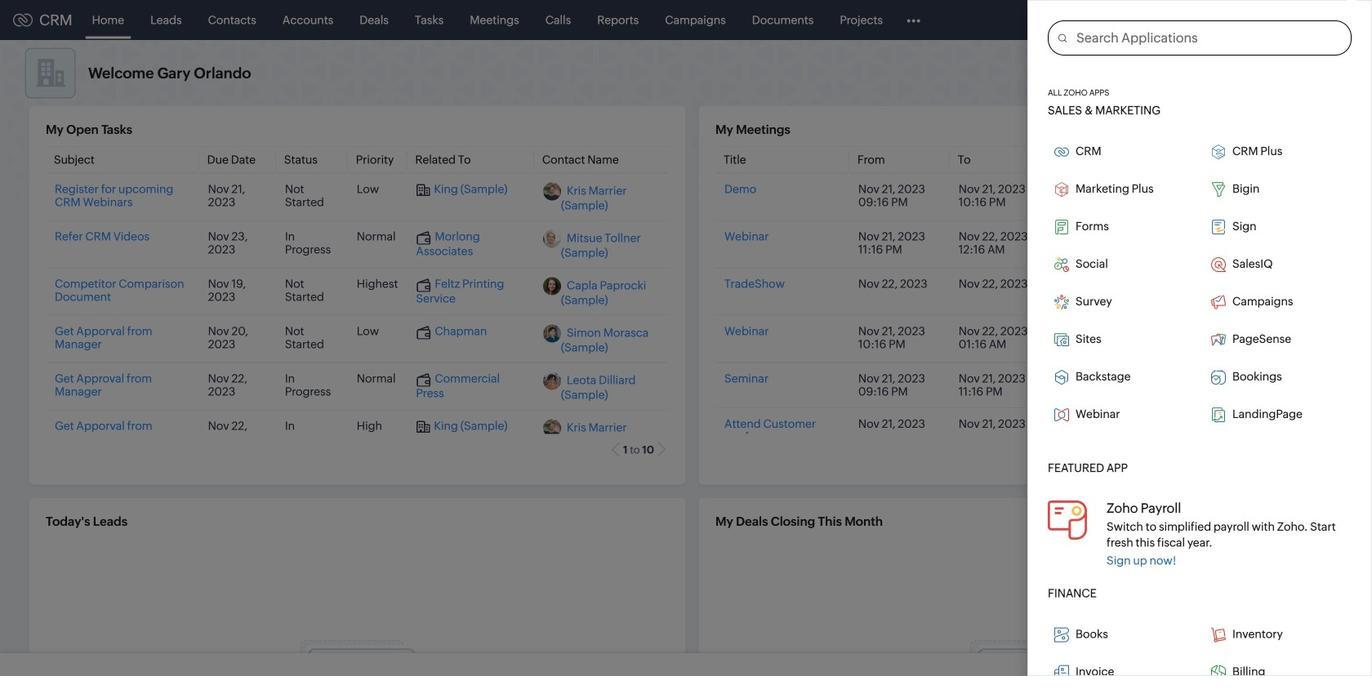 Task type: vqa. For each thing, say whether or not it's contained in the screenshot.
THE LOGO in the left of the page
yes



Task type: describe. For each thing, give the bounding box(es) containing it.
logo image
[[13, 13, 33, 27]]

Search Applications text field
[[1067, 21, 1351, 55]]

zoho payroll image
[[1048, 501, 1087, 540]]



Task type: locate. For each thing, give the bounding box(es) containing it.
calendar image
[[1199, 13, 1213, 27]]



